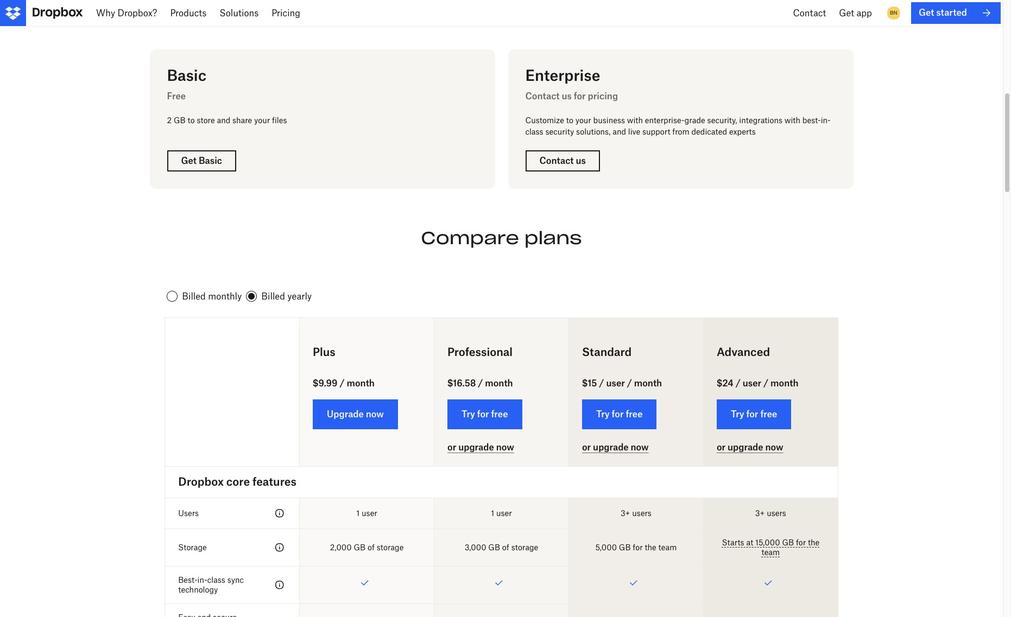 Task type: describe. For each thing, give the bounding box(es) containing it.
2 users from the left
[[767, 509, 787, 518]]

or for 'or upgrade now' link corresponding to 3rd try for free link from the right
[[448, 442, 456, 453]]

at
[[747, 538, 754, 547]]

1 with from the left
[[627, 116, 643, 125]]

products
[[170, 8, 207, 18]]

2 1 from the left
[[491, 509, 494, 518]]

enterprise
[[526, 66, 601, 84]]

for right 5,000
[[633, 543, 643, 552]]

grade
[[685, 116, 706, 125]]

best-
[[178, 576, 198, 585]]

products button
[[164, 0, 213, 26]]

0 horizontal spatial the
[[645, 543, 657, 552]]

2,000
[[330, 543, 352, 552]]

features
[[253, 475, 297, 489]]

/ for $15
[[599, 378, 604, 389]]

starts at 15,000 gb for the team
[[722, 538, 820, 557]]

6 / from the left
[[764, 378, 769, 389]]

for down $15 / user / month
[[612, 409, 624, 420]]

advanced
[[717, 346, 770, 359]]

1 1 from the left
[[357, 509, 360, 518]]

plus
[[313, 346, 336, 359]]

$9.99
[[313, 378, 338, 389]]

security,
[[708, 116, 738, 125]]

get basic
[[181, 155, 222, 166]]

1 to from the left
[[188, 116, 195, 125]]

storage for 2,000 gb of storage
[[377, 543, 404, 552]]

why
[[96, 8, 115, 18]]

started
[[937, 7, 968, 18]]

user right $15
[[606, 378, 625, 389]]

contact for contact
[[793, 8, 826, 18]]

or upgrade now for 2nd try for free link from the left's 'or upgrade now' link
[[582, 442, 649, 453]]

try for 1st try for free link from the right
[[731, 409, 745, 420]]

or for 2nd try for free link from the left's 'or upgrade now' link
[[582, 442, 591, 453]]

1 month from the left
[[347, 378, 375, 389]]

get for get started
[[919, 7, 935, 18]]

pricing link
[[265, 0, 307, 26]]

best-
[[803, 116, 821, 125]]

$9.99 / month
[[313, 378, 375, 389]]

2 try for free from the left
[[596, 409, 643, 420]]

dropbox
[[178, 475, 224, 489]]

$24 / user / month
[[717, 378, 799, 389]]

us for contact us
[[576, 155, 586, 166]]

and inside customize to your business with enterprise-grade security, integrations with best-in- class security solutions, and live support from dedicated experts
[[613, 127, 626, 136]]

storage for 3,000 gb of storage
[[512, 543, 538, 552]]

technology
[[178, 585, 218, 595]]

upgrade for 2nd try for free link from the left
[[593, 442, 629, 453]]

1 try for free link from the left
[[448, 400, 522, 430]]

integrations
[[740, 116, 783, 125]]

dedicated
[[692, 127, 728, 136]]

the inside the starts at 15,000 gb for the team
[[808, 538, 820, 547]]

storage
[[178, 543, 207, 552]]

users
[[178, 509, 199, 518]]

us for contact us for pricing
[[562, 90, 572, 101]]

1 try for free from the left
[[462, 409, 508, 420]]

experts
[[730, 127, 756, 136]]

files
[[272, 116, 287, 125]]

billed monthly
[[182, 291, 242, 302]]

solutions,
[[576, 127, 611, 136]]

free for 3rd try for free link from the right
[[491, 409, 508, 420]]

free
[[167, 90, 186, 101]]

store
[[197, 116, 215, 125]]

/ for $24
[[736, 378, 741, 389]]

billed yearly
[[261, 291, 312, 302]]

security
[[546, 127, 574, 136]]

1 your from the left
[[254, 116, 270, 125]]

contact for contact us
[[540, 155, 574, 166]]

for down $24 / user / month
[[747, 409, 759, 420]]

$15 / user / month
[[582, 378, 662, 389]]

upgrade
[[327, 409, 364, 420]]

of for 2,000
[[368, 543, 375, 552]]

billed for billed monthly
[[182, 291, 206, 302]]

live
[[628, 127, 641, 136]]

contact for contact us for pricing
[[526, 90, 560, 101]]

15,000
[[756, 538, 780, 547]]

pricing
[[272, 8, 300, 18]]

try for 2nd try for free link from the left
[[596, 409, 610, 420]]

upgrade now
[[327, 409, 384, 420]]

contact us
[[540, 155, 586, 166]]

get basic link
[[167, 150, 236, 172]]

billed for billed yearly
[[261, 291, 285, 302]]

customize
[[526, 116, 564, 125]]

why dropbox? button
[[90, 0, 164, 26]]

professional
[[448, 346, 513, 359]]

enterprise-
[[645, 116, 685, 125]]

user right $24
[[743, 378, 762, 389]]

bn
[[890, 9, 898, 16]]

1 3+ from the left
[[621, 509, 630, 518]]

3,000 gb of storage
[[465, 543, 538, 552]]

gb for 3,000 gb of storage
[[489, 543, 500, 552]]

compare
[[421, 227, 519, 249]]

3,000
[[465, 543, 487, 552]]

class inside customize to your business with enterprise-grade security, integrations with best-in- class security solutions, and live support from dedicated experts
[[526, 127, 544, 136]]

why dropbox?
[[96, 8, 157, 18]]

standard image for 2,000 gb of storage
[[273, 541, 286, 554]]

or upgrade now for 'or upgrade now' link corresponding to 3rd try for free link from the right
[[448, 442, 514, 453]]



Task type: vqa. For each thing, say whether or not it's contained in the screenshot.
All
no



Task type: locate. For each thing, give the bounding box(es) containing it.
1 horizontal spatial 1
[[491, 509, 494, 518]]

0 horizontal spatial of
[[368, 543, 375, 552]]

class inside best-in-class sync technology
[[207, 576, 225, 585]]

users up 5,000 gb for the team
[[633, 509, 652, 518]]

user
[[606, 378, 625, 389], [743, 378, 762, 389], [362, 509, 377, 518], [497, 509, 512, 518]]

the right 15,000
[[808, 538, 820, 547]]

1
[[357, 509, 360, 518], [491, 509, 494, 518]]

0 vertical spatial us
[[562, 90, 572, 101]]

1 included element from the left
[[300, 604, 434, 618]]

2 3+ from the left
[[756, 509, 765, 518]]

1 horizontal spatial try for free
[[596, 409, 643, 420]]

2 try for free link from the left
[[582, 400, 657, 430]]

plans
[[525, 227, 582, 249]]

of
[[368, 543, 375, 552], [502, 543, 509, 552]]

/ for $9.99
[[340, 378, 345, 389]]

with
[[627, 116, 643, 125], [785, 116, 801, 125]]

solutions
[[220, 8, 259, 18]]

1 vertical spatial contact
[[526, 90, 560, 101]]

1 horizontal spatial of
[[502, 543, 509, 552]]

get inside popup button
[[839, 8, 855, 18]]

gb right 5,000
[[619, 543, 631, 552]]

1 or upgrade now from the left
[[448, 442, 514, 453]]

1 users from the left
[[633, 509, 652, 518]]

gb for 2,000 gb of storage
[[354, 543, 366, 552]]

gb right 3,000
[[489, 543, 500, 552]]

2 gb to store and share your files
[[167, 116, 287, 125]]

try
[[462, 409, 475, 420], [596, 409, 610, 420], [731, 409, 745, 420]]

basic up the free
[[167, 66, 207, 84]]

or upgrade now link for 2nd try for free link from the left
[[582, 442, 649, 453]]

1 horizontal spatial your
[[576, 116, 592, 125]]

1 storage from the left
[[377, 543, 404, 552]]

0 horizontal spatial try for free
[[462, 409, 508, 420]]

pricing
[[588, 90, 618, 101]]

billed
[[182, 291, 206, 302], [261, 291, 285, 302]]

or upgrade now link for 1st try for free link from the right
[[717, 442, 784, 453]]

1 horizontal spatial to
[[566, 116, 574, 125]]

2 horizontal spatial or upgrade now
[[717, 442, 784, 453]]

1 vertical spatial in-
[[198, 576, 207, 585]]

3 or from the left
[[717, 442, 726, 453]]

4 / from the left
[[627, 378, 632, 389]]

standard image up standard image
[[273, 541, 286, 554]]

to left store
[[188, 116, 195, 125]]

free down $16.58 / month
[[491, 409, 508, 420]]

to up security
[[566, 116, 574, 125]]

0 vertical spatial class
[[526, 127, 544, 136]]

contact us for pricing
[[526, 90, 618, 101]]

contact down security
[[540, 155, 574, 166]]

for down $16.58 / month
[[477, 409, 489, 420]]

1 3+ users from the left
[[621, 509, 652, 518]]

us down solutions,
[[576, 155, 586, 166]]

3 try from the left
[[731, 409, 745, 420]]

standard
[[582, 346, 632, 359]]

2 included element from the left
[[435, 604, 569, 618]]

3 / from the left
[[599, 378, 604, 389]]

2 horizontal spatial get
[[919, 7, 935, 18]]

contact up customize
[[526, 90, 560, 101]]

/ right '$9.99'
[[340, 378, 345, 389]]

3 try for free link from the left
[[717, 400, 792, 430]]

try for free link down $16.58 / month
[[448, 400, 522, 430]]

1 horizontal spatial storage
[[512, 543, 538, 552]]

1 / from the left
[[340, 378, 345, 389]]

1 vertical spatial and
[[613, 127, 626, 136]]

try for 3rd try for free link from the right
[[462, 409, 475, 420]]

0 horizontal spatial us
[[562, 90, 572, 101]]

1 horizontal spatial or upgrade now link
[[582, 442, 649, 453]]

3 upgrade from the left
[[728, 442, 764, 453]]

2,000 gb of storage
[[330, 543, 404, 552]]

1 user up 2,000 gb of storage
[[357, 509, 377, 518]]

gb right 2
[[174, 116, 186, 125]]

1 horizontal spatial free
[[626, 409, 643, 420]]

gb right 15,000
[[782, 538, 794, 547]]

user up 2,000 gb of storage
[[362, 509, 377, 518]]

of for 3,000
[[502, 543, 509, 552]]

now
[[366, 409, 384, 420], [496, 442, 514, 453], [631, 442, 649, 453], [766, 442, 784, 453]]

0 horizontal spatial 1
[[357, 509, 360, 518]]

or for 1st try for free link from the right's 'or upgrade now' link
[[717, 442, 726, 453]]

3+ users up 5,000 gb for the team
[[621, 509, 652, 518]]

1 horizontal spatial the
[[808, 538, 820, 547]]

to inside customize to your business with enterprise-grade security, integrations with best-in- class security solutions, and live support from dedicated experts
[[566, 116, 574, 125]]

0 horizontal spatial upgrade
[[459, 442, 494, 453]]

gb inside the starts at 15,000 gb for the team
[[782, 538, 794, 547]]

2 1 user from the left
[[491, 509, 512, 518]]

gb for 2 gb to store and share your files
[[174, 116, 186, 125]]

3 free from the left
[[761, 409, 778, 420]]

3 included element from the left
[[569, 604, 703, 618]]

1 horizontal spatial in-
[[821, 116, 831, 125]]

from
[[673, 127, 690, 136]]

try for free down $15 / user / month
[[596, 409, 643, 420]]

0 horizontal spatial storage
[[377, 543, 404, 552]]

and right store
[[217, 116, 230, 125]]

get app
[[839, 8, 872, 18]]

2 of from the left
[[502, 543, 509, 552]]

0 horizontal spatial or
[[448, 442, 456, 453]]

1 billed from the left
[[182, 291, 206, 302]]

try down $16.58
[[462, 409, 475, 420]]

sync
[[227, 576, 244, 585]]

in- inside customize to your business with enterprise-grade security, integrations with best-in- class security solutions, and live support from dedicated experts
[[821, 116, 831, 125]]

2 or upgrade now link from the left
[[582, 442, 649, 453]]

1 user up 3,000 gb of storage
[[491, 509, 512, 518]]

2 month from the left
[[485, 378, 513, 389]]

4 month from the left
[[771, 378, 799, 389]]

0 horizontal spatial 1 user
[[357, 509, 377, 518]]

1 horizontal spatial us
[[576, 155, 586, 166]]

$24
[[717, 378, 734, 389]]

2 try from the left
[[596, 409, 610, 420]]

2 3+ users from the left
[[756, 509, 787, 518]]

bn button
[[885, 4, 903, 22]]

2 your from the left
[[576, 116, 592, 125]]

billed left monthly
[[182, 291, 206, 302]]

5,000 gb for the team
[[596, 543, 677, 552]]

contact us link
[[526, 150, 600, 172]]

2 vertical spatial contact
[[540, 155, 574, 166]]

0 horizontal spatial with
[[627, 116, 643, 125]]

upgrade now link
[[313, 400, 398, 430]]

/
[[340, 378, 345, 389], [478, 378, 483, 389], [599, 378, 604, 389], [627, 378, 632, 389], [736, 378, 741, 389], [764, 378, 769, 389]]

1 up 3,000 gb of storage
[[491, 509, 494, 518]]

and left live
[[613, 127, 626, 136]]

/ down advanced on the right bottom of page
[[764, 378, 769, 389]]

gb for 5,000 gb for the team
[[619, 543, 631, 552]]

your up solutions,
[[576, 116, 592, 125]]

storage right 2,000
[[377, 543, 404, 552]]

1 vertical spatial standard image
[[273, 541, 286, 554]]

or
[[448, 442, 456, 453], [582, 442, 591, 453], [717, 442, 726, 453]]

class left sync
[[207, 576, 225, 585]]

team inside the starts at 15,000 gb for the team
[[762, 548, 780, 557]]

for left pricing
[[574, 90, 586, 101]]

0 horizontal spatial free
[[491, 409, 508, 420]]

your
[[254, 116, 270, 125], [576, 116, 592, 125]]

contact
[[793, 8, 826, 18], [526, 90, 560, 101], [540, 155, 574, 166]]

$15
[[582, 378, 597, 389]]

core
[[226, 475, 250, 489]]

1 or upgrade now link from the left
[[448, 442, 514, 453]]

0 horizontal spatial try
[[462, 409, 475, 420]]

3 or upgrade now from the left
[[717, 442, 784, 453]]

0 horizontal spatial or upgrade now link
[[448, 442, 514, 453]]

included element
[[300, 604, 434, 618], [435, 604, 569, 618], [569, 604, 703, 618], [704, 604, 838, 618]]

standard image for 1 user
[[273, 507, 286, 520]]

2 horizontal spatial try for free
[[731, 409, 778, 420]]

1 1 user from the left
[[357, 509, 377, 518]]

get started
[[919, 7, 968, 18]]

2 horizontal spatial upgrade
[[728, 442, 764, 453]]

0 horizontal spatial and
[[217, 116, 230, 125]]

for
[[574, 90, 586, 101], [477, 409, 489, 420], [612, 409, 624, 420], [747, 409, 759, 420], [796, 538, 806, 547], [633, 543, 643, 552]]

users up 15,000
[[767, 509, 787, 518]]

/ down standard on the right bottom
[[627, 378, 632, 389]]

0 vertical spatial basic
[[167, 66, 207, 84]]

1 horizontal spatial try
[[596, 409, 610, 420]]

try for free link down $15 / user / month
[[582, 400, 657, 430]]

0 vertical spatial in-
[[821, 116, 831, 125]]

1 horizontal spatial or upgrade now
[[582, 442, 649, 453]]

3+ up 5,000 gb for the team
[[621, 509, 630, 518]]

1 user
[[357, 509, 377, 518], [491, 509, 512, 518]]

2 billed from the left
[[261, 291, 285, 302]]

the right 5,000
[[645, 543, 657, 552]]

customize to your business with enterprise-grade security, integrations with best-in- class security solutions, and live support from dedicated experts
[[526, 116, 831, 136]]

get app button
[[833, 0, 879, 26]]

/ right $16.58
[[478, 378, 483, 389]]

1 horizontal spatial users
[[767, 509, 787, 518]]

0 horizontal spatial 3+ users
[[621, 509, 652, 518]]

standard image down features
[[273, 507, 286, 520]]

1 upgrade from the left
[[459, 442, 494, 453]]

3 or upgrade now link from the left
[[717, 442, 784, 453]]

2 upgrade from the left
[[593, 442, 629, 453]]

storage
[[377, 543, 404, 552], [512, 543, 538, 552]]

gb right 2,000
[[354, 543, 366, 552]]

0 horizontal spatial to
[[188, 116, 195, 125]]

for inside the starts at 15,000 gb for the team
[[796, 538, 806, 547]]

0 horizontal spatial or upgrade now
[[448, 442, 514, 453]]

1 vertical spatial class
[[207, 576, 225, 585]]

contact inside popup button
[[793, 8, 826, 18]]

in-
[[821, 116, 831, 125], [198, 576, 207, 585]]

0 horizontal spatial try for free link
[[448, 400, 522, 430]]

0 horizontal spatial your
[[254, 116, 270, 125]]

us inside contact us link
[[576, 155, 586, 166]]

0 vertical spatial standard image
[[273, 507, 286, 520]]

1 horizontal spatial 1 user
[[491, 509, 512, 518]]

starts
[[722, 538, 745, 547]]

1 try from the left
[[462, 409, 475, 420]]

3 try for free from the left
[[731, 409, 778, 420]]

or upgrade now link
[[448, 442, 514, 453], [582, 442, 649, 453], [717, 442, 784, 453]]

or upgrade now
[[448, 442, 514, 453], [582, 442, 649, 453], [717, 442, 784, 453]]

get for get basic
[[181, 155, 197, 166]]

yearly
[[288, 291, 312, 302]]

0 horizontal spatial class
[[207, 576, 225, 585]]

solutions button
[[213, 0, 265, 26]]

$16.58
[[448, 378, 476, 389]]

share
[[233, 116, 252, 125]]

5,000
[[596, 543, 617, 552]]

free
[[491, 409, 508, 420], [626, 409, 643, 420], [761, 409, 778, 420]]

business
[[594, 116, 625, 125]]

1 horizontal spatial 3+
[[756, 509, 765, 518]]

/ right $24
[[736, 378, 741, 389]]

2 free from the left
[[626, 409, 643, 420]]

user up 3,000 gb of storage
[[497, 509, 512, 518]]

with left best-
[[785, 116, 801, 125]]

2
[[167, 116, 172, 125]]

2 horizontal spatial free
[[761, 409, 778, 420]]

4 included element from the left
[[704, 604, 838, 618]]

try down $15
[[596, 409, 610, 420]]

basic
[[167, 66, 207, 84], [199, 155, 222, 166]]

and
[[217, 116, 230, 125], [613, 127, 626, 136]]

2 horizontal spatial try for free link
[[717, 400, 792, 430]]

basic down store
[[199, 155, 222, 166]]

class
[[526, 127, 544, 136], [207, 576, 225, 585]]

for right 15,000
[[796, 538, 806, 547]]

2 / from the left
[[478, 378, 483, 389]]

3+ users up 15,000
[[756, 509, 787, 518]]

contact button
[[787, 0, 833, 26]]

/ for $16.58
[[478, 378, 483, 389]]

1 horizontal spatial billed
[[261, 291, 285, 302]]

standard image
[[273, 579, 286, 592]]

try down $24
[[731, 409, 745, 420]]

1 of from the left
[[368, 543, 375, 552]]

1 horizontal spatial upgrade
[[593, 442, 629, 453]]

class down customize
[[526, 127, 544, 136]]

try for free
[[462, 409, 508, 420], [596, 409, 643, 420], [731, 409, 778, 420]]

or upgrade now link for 3rd try for free link from the right
[[448, 442, 514, 453]]

1 horizontal spatial class
[[526, 127, 544, 136]]

1 horizontal spatial get
[[839, 8, 855, 18]]

2 standard image from the top
[[273, 541, 286, 554]]

0 horizontal spatial billed
[[182, 291, 206, 302]]

app
[[857, 8, 872, 18]]

month
[[347, 378, 375, 389], [485, 378, 513, 389], [634, 378, 662, 389], [771, 378, 799, 389]]

upgrade for 1st try for free link from the right
[[728, 442, 764, 453]]

in- inside best-in-class sync technology
[[198, 576, 207, 585]]

upgrade for 3rd try for free link from the right
[[459, 442, 494, 453]]

of right 2,000
[[368, 543, 375, 552]]

2 or from the left
[[582, 442, 591, 453]]

of right 3,000
[[502, 543, 509, 552]]

basic inside get basic link
[[199, 155, 222, 166]]

upgrade
[[459, 442, 494, 453], [593, 442, 629, 453], [728, 442, 764, 453]]

2 storage from the left
[[512, 543, 538, 552]]

free down $24 / user / month
[[761, 409, 778, 420]]

1 vertical spatial basic
[[199, 155, 222, 166]]

2 horizontal spatial or
[[717, 442, 726, 453]]

0 vertical spatial and
[[217, 116, 230, 125]]

None radio
[[165, 288, 244, 305], [244, 288, 314, 305], [165, 288, 244, 305], [244, 288, 314, 305]]

free down $15 / user / month
[[626, 409, 643, 420]]

0 horizontal spatial get
[[181, 155, 197, 166]]

monthly
[[208, 291, 242, 302]]

1 vertical spatial us
[[576, 155, 586, 166]]

1 horizontal spatial or
[[582, 442, 591, 453]]

1 or from the left
[[448, 442, 456, 453]]

get started link
[[912, 2, 1001, 24]]

2 horizontal spatial or upgrade now link
[[717, 442, 784, 453]]

1 horizontal spatial with
[[785, 116, 801, 125]]

try for free down $16.58 / month
[[462, 409, 508, 420]]

billed left yearly
[[261, 291, 285, 302]]

0 horizontal spatial team
[[659, 543, 677, 552]]

0 horizontal spatial 3+
[[621, 509, 630, 518]]

support
[[643, 127, 671, 136]]

with up live
[[627, 116, 643, 125]]

2 to from the left
[[566, 116, 574, 125]]

3 month from the left
[[634, 378, 662, 389]]

try for free link
[[448, 400, 522, 430], [582, 400, 657, 430], [717, 400, 792, 430]]

3+ up 15,000
[[756, 509, 765, 518]]

gb
[[174, 116, 186, 125], [782, 538, 794, 547], [354, 543, 366, 552], [489, 543, 500, 552], [619, 543, 631, 552]]

dropbox?
[[118, 8, 157, 18]]

1 standard image from the top
[[273, 507, 286, 520]]

get for get app
[[839, 8, 855, 18]]

1 horizontal spatial try for free link
[[582, 400, 657, 430]]

your inside customize to your business with enterprise-grade security, integrations with best-in- class security solutions, and live support from dedicated experts
[[576, 116, 592, 125]]

0 vertical spatial contact
[[793, 8, 826, 18]]

or upgrade now for 1st try for free link from the right's 'or upgrade now' link
[[717, 442, 784, 453]]

0 horizontal spatial in-
[[198, 576, 207, 585]]

your left "files"
[[254, 116, 270, 125]]

us down enterprise at the right of the page
[[562, 90, 572, 101]]

3+
[[621, 509, 630, 518], [756, 509, 765, 518]]

1 horizontal spatial and
[[613, 127, 626, 136]]

0 horizontal spatial users
[[633, 509, 652, 518]]

1 horizontal spatial 3+ users
[[756, 509, 787, 518]]

/ right $15
[[599, 378, 604, 389]]

best-in-class sync technology
[[178, 576, 244, 595]]

free for 1st try for free link from the right
[[761, 409, 778, 420]]

2 with from the left
[[785, 116, 801, 125]]

contact left get app popup button on the top right of page
[[793, 8, 826, 18]]

dropbox core features
[[178, 475, 297, 489]]

1 up 2,000 gb of storage
[[357, 509, 360, 518]]

1 horizontal spatial team
[[762, 548, 780, 557]]

compare plans
[[421, 227, 582, 249]]

team
[[659, 543, 677, 552], [762, 548, 780, 557]]

2 or upgrade now from the left
[[582, 442, 649, 453]]

try for free link down $24 / user / month
[[717, 400, 792, 430]]

1 free from the left
[[491, 409, 508, 420]]

storage right 3,000
[[512, 543, 538, 552]]

standard image
[[273, 507, 286, 520], [273, 541, 286, 554]]

$16.58 / month
[[448, 378, 513, 389]]

3+ users
[[621, 509, 652, 518], [756, 509, 787, 518]]

users
[[633, 509, 652, 518], [767, 509, 787, 518]]

try for free down $24 / user / month
[[731, 409, 778, 420]]

5 / from the left
[[736, 378, 741, 389]]

2 horizontal spatial try
[[731, 409, 745, 420]]

free for 2nd try for free link from the left
[[626, 409, 643, 420]]



